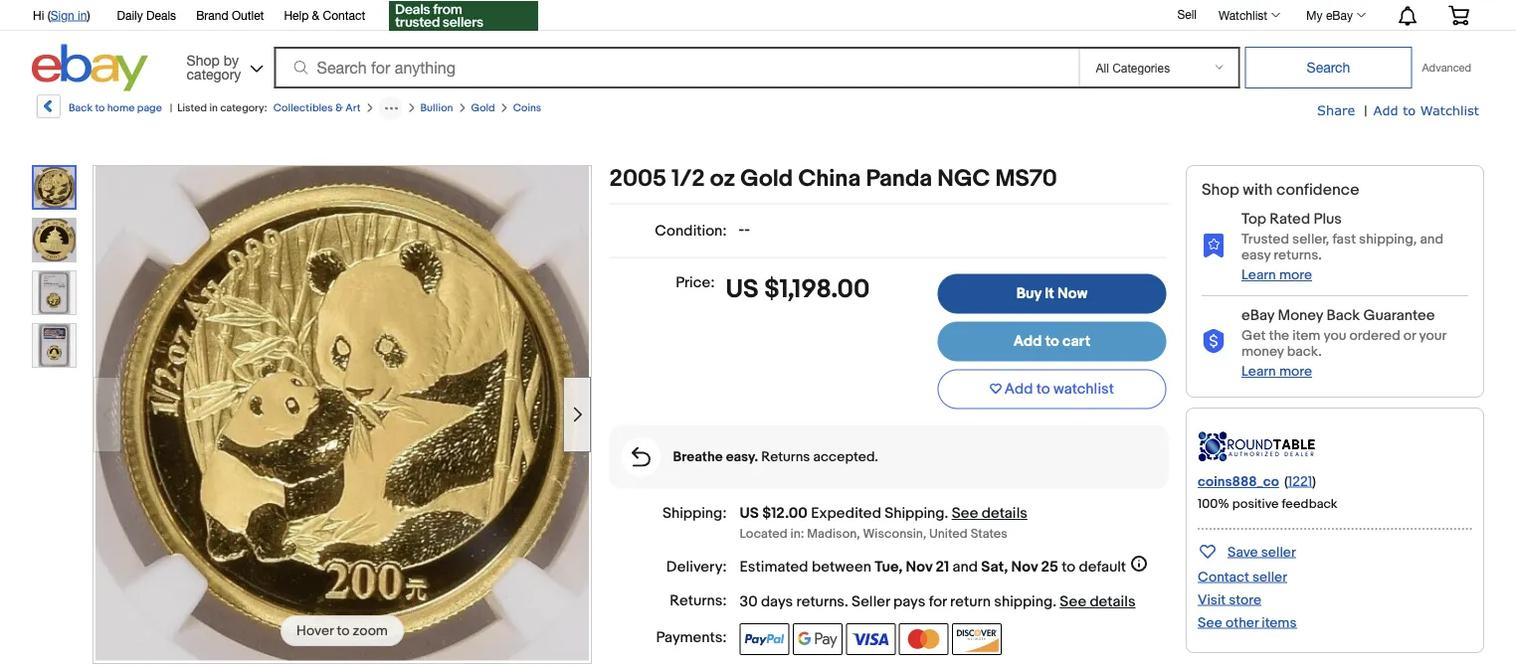 Task type: describe. For each thing, give the bounding box(es) containing it.
coins888_co link
[[1198, 474, 1280, 491]]

30
[[740, 594, 758, 612]]

located in: madison, wisconsin, united states
[[740, 526, 1008, 542]]

pays
[[894, 594, 926, 612]]

category:
[[220, 102, 267, 114]]

payments:
[[656, 629, 727, 647]]

add to watchlist
[[1005, 381, 1115, 399]]

estimated
[[740, 558, 809, 576]]

sign in link
[[51, 8, 87, 22]]

google pay image
[[793, 624, 843, 656]]

share
[[1318, 102, 1356, 117]]

ebay money back guarantee get the item you ordered or your money back. learn more
[[1242, 307, 1447, 381]]

now
[[1058, 285, 1088, 303]]

breathe easy. returns accepted.
[[673, 449, 878, 466]]

brand outlet link
[[196, 5, 264, 27]]

us $12.00
[[740, 505, 808, 523]]

and inside us $1,198.00 'main content'
[[953, 558, 978, 576]]

back inside ebay money back guarantee get the item you ordered or your money back. learn more
[[1327, 307, 1361, 325]]

2005 1/2 oz gold china panda ngc ms70
[[610, 165, 1058, 194]]

Search for anything text field
[[277, 49, 1075, 87]]

2005 1/2 oz gold china panda ngc ms70 - picture 1 of 4 image
[[95, 164, 589, 662]]

money
[[1242, 344, 1284, 361]]

ebay inside account navigation
[[1326, 8, 1353, 22]]

with
[[1243, 180, 1273, 200]]

collectibles & art link
[[273, 102, 361, 114]]

sign
[[51, 8, 74, 22]]

top rated plus trusted seller, fast shipping, and easy returns. learn more
[[1242, 210, 1444, 284]]

sat,
[[982, 558, 1008, 576]]

| listed in category:
[[170, 102, 267, 114]]

$12.00
[[763, 505, 808, 523]]

100%
[[1198, 497, 1230, 512]]

shop with confidence
[[1202, 180, 1360, 200]]

) inside "coins888_co ( 1221 )"
[[1313, 474, 1317, 490]]

add to cart
[[1014, 333, 1091, 351]]

1 nov from the left
[[906, 558, 933, 576]]

2 nov from the left
[[1012, 558, 1038, 576]]

1221 link
[[1289, 474, 1313, 490]]

watchlist
[[1054, 381, 1115, 399]]

add inside share | add to watchlist
[[1374, 102, 1399, 117]]

help & contact link
[[284, 5, 365, 27]]

back to home page
[[69, 102, 162, 114]]

united
[[930, 526, 968, 542]]

1 horizontal spatial details
[[1090, 594, 1136, 612]]

& for help
[[312, 8, 320, 22]]

with details__icon image inside us $1,198.00 'main content'
[[632, 447, 651, 467]]

add for add to watchlist
[[1005, 381, 1033, 399]]

1 vertical spatial see
[[1060, 594, 1087, 612]]

store
[[1229, 592, 1262, 609]]

add to cart link
[[938, 322, 1167, 362]]

watchlist inside share | add to watchlist
[[1421, 102, 1480, 117]]

sell
[[1178, 7, 1197, 21]]

located
[[740, 526, 788, 542]]

add to watchlist link
[[1374, 102, 1480, 119]]

25
[[1042, 558, 1059, 576]]

my ebay
[[1307, 8, 1353, 22]]

learn more link for rated
[[1242, 267, 1313, 284]]

daily
[[117, 8, 143, 22]]

contact seller visit store see other items
[[1198, 569, 1297, 632]]

| inside share | add to watchlist
[[1365, 103, 1368, 119]]

top
[[1242, 210, 1267, 228]]

share | add to watchlist
[[1318, 102, 1480, 119]]

us for us $1,198.00
[[726, 274, 759, 305]]

accepted.
[[814, 449, 878, 466]]

and inside top rated plus trusted seller, fast shipping, and easy returns. learn more
[[1421, 231, 1444, 248]]

condition:
[[655, 222, 727, 240]]

1221
[[1289, 474, 1313, 490]]

cart
[[1063, 333, 1091, 351]]

the
[[1269, 328, 1290, 345]]

panda
[[866, 165, 933, 194]]

1 - from the left
[[739, 221, 745, 238]]

returns.
[[1274, 247, 1322, 264]]

see details link for 30 days returns . seller pays for return shipping . see details
[[1060, 594, 1136, 612]]

advanced link
[[1413, 48, 1482, 88]]

outlet
[[232, 8, 264, 22]]

0 horizontal spatial gold
[[471, 102, 495, 114]]

100% positive feedback
[[1198, 497, 1338, 512]]

price:
[[676, 274, 715, 292]]

buy it now link
[[938, 274, 1167, 314]]

ms70
[[996, 165, 1058, 194]]

seller for save
[[1262, 544, 1296, 561]]

days
[[761, 594, 793, 612]]

save seller button
[[1198, 540, 1296, 563]]

30 days returns . seller pays for return shipping . see details
[[740, 594, 1136, 612]]

paypal image
[[740, 624, 790, 656]]

0 horizontal spatial details
[[982, 505, 1028, 523]]

2 - from the left
[[745, 221, 750, 238]]

shop by category button
[[178, 44, 267, 87]]

collectibles & art
[[273, 102, 361, 114]]

returns:
[[670, 592, 727, 610]]

us for us $12.00
[[740, 505, 759, 523]]

bullion
[[420, 102, 453, 114]]

visa image
[[846, 624, 896, 656]]

shop by category banner
[[22, 0, 1485, 97]]

& for collectibles
[[336, 102, 343, 114]]

wisconsin,
[[863, 526, 927, 542]]

to for watchlist
[[1037, 381, 1051, 399]]

none submit inside shop by category banner
[[1245, 47, 1413, 89]]

more inside ebay money back guarantee get the item you ordered or your money back. learn more
[[1280, 364, 1313, 381]]

shipping
[[994, 594, 1053, 612]]

item direct from brand image
[[1198, 426, 1318, 468]]

watchlist inside account navigation
[[1219, 8, 1268, 22]]

confidence
[[1277, 180, 1360, 200]]

( for sign
[[47, 8, 51, 22]]

estimated between tue, nov 21 and sat, nov 25 to default
[[740, 558, 1127, 576]]

tue,
[[875, 558, 903, 576]]

home
[[107, 102, 135, 114]]

in:
[[791, 526, 805, 542]]

brand outlet
[[196, 8, 264, 22]]

account navigation
[[22, 0, 1485, 33]]



Task type: vqa. For each thing, say whether or not it's contained in the screenshot.
See inside Contact seller Visit store See other items
yes



Task type: locate. For each thing, give the bounding box(es) containing it.
shipping,
[[1360, 231, 1417, 248]]

more down returns.
[[1280, 267, 1313, 284]]

see other items link
[[1198, 615, 1297, 632]]

0 horizontal spatial nov
[[906, 558, 933, 576]]

0 horizontal spatial and
[[953, 558, 978, 576]]

seller,
[[1293, 231, 1330, 248]]

learn more link for money
[[1242, 364, 1313, 381]]

1 vertical spatial more
[[1280, 364, 1313, 381]]

1 horizontal spatial nov
[[1012, 558, 1038, 576]]

0 horizontal spatial back
[[69, 102, 93, 114]]

ngc
[[938, 165, 990, 194]]

$1,198.00
[[765, 274, 870, 305]]

seller
[[1262, 544, 1296, 561], [1253, 569, 1288, 586]]

master card image
[[899, 624, 949, 656]]

contact inside contact seller visit store see other items
[[1198, 569, 1250, 586]]

picture 3 of 4 image
[[33, 272, 76, 314]]

1 vertical spatial add
[[1014, 333, 1042, 351]]

1 horizontal spatial contact
[[1198, 569, 1250, 586]]

1 vertical spatial (
[[1285, 474, 1289, 490]]

0 vertical spatial seller
[[1262, 544, 1296, 561]]

0 horizontal spatial (
[[47, 8, 51, 22]]

. down 25
[[1053, 594, 1057, 612]]

1 horizontal spatial .
[[945, 505, 949, 523]]

add for add to cart
[[1014, 333, 1042, 351]]

nov left 21
[[906, 558, 933, 576]]

positive
[[1233, 497, 1279, 512]]

add right share
[[1374, 102, 1399, 117]]

1 vertical spatial with details__icon image
[[1202, 330, 1226, 354]]

to
[[95, 102, 105, 114], [1403, 102, 1416, 117], [1046, 333, 1060, 351], [1037, 381, 1051, 399], [1062, 558, 1076, 576]]

0 vertical spatial see
[[952, 505, 979, 523]]

deals
[[146, 8, 176, 22]]

0 vertical spatial add
[[1374, 102, 1399, 117]]

1 vertical spatial &
[[336, 102, 343, 114]]

details up states
[[982, 505, 1028, 523]]

1 horizontal spatial ebay
[[1326, 8, 1353, 22]]

2 vertical spatial see
[[1198, 615, 1223, 632]]

0 horizontal spatial .
[[845, 594, 849, 612]]

help
[[284, 8, 309, 22]]

0 horizontal spatial shop
[[187, 52, 220, 68]]

1 horizontal spatial &
[[336, 102, 343, 114]]

contact right help
[[323, 8, 365, 22]]

in inside account navigation
[[78, 8, 87, 22]]

0 horizontal spatial in
[[78, 8, 87, 22]]

more inside top rated plus trusted seller, fast shipping, and easy returns. learn more
[[1280, 267, 1313, 284]]

see details link down default
[[1060, 594, 1136, 612]]

coins888_co ( 1221 )
[[1198, 474, 1317, 491]]

1 vertical spatial in
[[210, 102, 218, 114]]

learn
[[1242, 267, 1277, 284], [1242, 364, 1277, 381]]

page
[[137, 102, 162, 114]]

| left listed
[[170, 102, 172, 114]]

0 vertical spatial details
[[982, 505, 1028, 523]]

1 more from the top
[[1280, 267, 1313, 284]]

1 vertical spatial contact
[[1198, 569, 1250, 586]]

seller inside button
[[1262, 544, 1296, 561]]

brand
[[196, 8, 228, 22]]

0 vertical spatial &
[[312, 8, 320, 22]]

coins link
[[513, 102, 542, 114]]

in right listed
[[210, 102, 218, 114]]

1 horizontal spatial in
[[210, 102, 218, 114]]

learn inside ebay money back guarantee get the item you ordered or your money back. learn more
[[1242, 364, 1277, 381]]

0 vertical spatial gold
[[471, 102, 495, 114]]

get the coupon image
[[389, 1, 539, 31]]

delivery:
[[667, 558, 727, 576]]

seller inside contact seller visit store see other items
[[1253, 569, 1288, 586]]

get
[[1242, 328, 1266, 345]]

seller
[[852, 594, 890, 612]]

ebay right my
[[1326, 8, 1353, 22]]

with details__icon image for top
[[1202, 233, 1226, 258]]

buy
[[1017, 285, 1042, 303]]

picture 2 of 4 image
[[33, 219, 76, 262]]

1 horizontal spatial watchlist
[[1421, 102, 1480, 117]]

. left seller
[[845, 594, 849, 612]]

watchlist right sell
[[1219, 8, 1268, 22]]

help & contact
[[284, 8, 365, 22]]

2005
[[610, 165, 667, 194]]

0 horizontal spatial contact
[[323, 8, 365, 22]]

and right shipping,
[[1421, 231, 1444, 248]]

my ebay link
[[1296, 3, 1375, 27]]

1 horizontal spatial back
[[1327, 307, 1361, 325]]

discover image
[[952, 624, 1002, 656]]

with details__icon image left easy
[[1202, 233, 1226, 258]]

shop by category
[[187, 52, 241, 82]]

bullion link
[[420, 102, 453, 114]]

0 vertical spatial in
[[78, 8, 87, 22]]

0 vertical spatial and
[[1421, 231, 1444, 248]]

2 learn more link from the top
[[1242, 364, 1313, 381]]

0 vertical spatial )
[[87, 8, 90, 22]]

learn inside top rated plus trusted seller, fast shipping, and easy returns. learn more
[[1242, 267, 1277, 284]]

2 more from the top
[[1280, 364, 1313, 381]]

return
[[950, 594, 991, 612]]

1 learn more link from the top
[[1242, 267, 1313, 284]]

0 vertical spatial us
[[726, 274, 759, 305]]

ebay inside ebay money back guarantee get the item you ordered or your money back. learn more
[[1242, 307, 1275, 325]]

( up '100% positive feedback'
[[1285, 474, 1289, 490]]

and
[[1421, 231, 1444, 248], [953, 558, 978, 576]]

nov left 25
[[1012, 558, 1038, 576]]

your shopping cart image
[[1448, 5, 1471, 25]]

shop inside shop by category
[[187, 52, 220, 68]]

buy it now
[[1017, 285, 1088, 303]]

0 vertical spatial contact
[[323, 8, 365, 22]]

picture 4 of 4 image
[[33, 324, 76, 367]]

other
[[1226, 615, 1259, 632]]

rated
[[1270, 210, 1311, 228]]

back.
[[1288, 344, 1322, 361]]

learn down money
[[1242, 364, 1277, 381]]

0 horizontal spatial watchlist
[[1219, 8, 1268, 22]]

2 horizontal spatial see
[[1198, 615, 1223, 632]]

) right sign
[[87, 8, 90, 22]]

it
[[1045, 285, 1055, 303]]

gold inside us $1,198.00 'main content'
[[741, 165, 793, 194]]

21
[[936, 558, 950, 576]]

coins888_co
[[1198, 474, 1280, 491]]

( inside account navigation
[[47, 8, 51, 22]]

shop for shop by category
[[187, 52, 220, 68]]

2 vertical spatial with details__icon image
[[632, 447, 651, 467]]

for
[[929, 594, 947, 612]]

None submit
[[1245, 47, 1413, 89]]

shop left with
[[1202, 180, 1240, 200]]

returns
[[761, 449, 810, 466]]

us $1,198.00
[[726, 274, 870, 305]]

see inside contact seller visit store see other items
[[1198, 615, 1223, 632]]

1 learn from the top
[[1242, 267, 1277, 284]]

to left watchlist
[[1037, 381, 1051, 399]]

watchlist down advanced
[[1421, 102, 1480, 117]]

add to watchlist link
[[938, 370, 1167, 410]]

back left home
[[69, 102, 93, 114]]

gold right oz
[[741, 165, 793, 194]]

shop left by
[[187, 52, 220, 68]]

2 learn from the top
[[1242, 364, 1277, 381]]

learn more link down money
[[1242, 364, 1313, 381]]

category
[[187, 66, 241, 82]]

gold left coins
[[471, 102, 495, 114]]

contact up visit store link
[[1198, 569, 1250, 586]]

with details__icon image left breathe
[[632, 447, 651, 467]]

1 horizontal spatial gold
[[741, 165, 793, 194]]

1 horizontal spatial |
[[1365, 103, 1368, 119]]

seller for contact
[[1253, 569, 1288, 586]]

with details__icon image
[[1202, 233, 1226, 258], [1202, 330, 1226, 354], [632, 447, 651, 467]]

1 vertical spatial learn more link
[[1242, 364, 1313, 381]]

states
[[971, 526, 1008, 542]]

1 vertical spatial seller
[[1253, 569, 1288, 586]]

see up united
[[952, 505, 979, 523]]

1 vertical spatial see details link
[[1060, 594, 1136, 612]]

trusted
[[1242, 231, 1290, 248]]

1 horizontal spatial see details link
[[1060, 594, 1136, 612]]

0 vertical spatial see details link
[[952, 505, 1028, 523]]

returns
[[797, 594, 845, 612]]

1 horizontal spatial (
[[1285, 474, 1289, 490]]

0 horizontal spatial see
[[952, 505, 979, 523]]

gold link
[[471, 102, 495, 114]]

more down back.
[[1280, 364, 1313, 381]]

) up feedback
[[1313, 474, 1317, 490]]

1 vertical spatial back
[[1327, 307, 1361, 325]]

to for cart
[[1046, 333, 1060, 351]]

1 horizontal spatial see
[[1060, 594, 1087, 612]]

& right help
[[312, 8, 320, 22]]

default
[[1079, 558, 1127, 576]]

to for home
[[95, 102, 105, 114]]

see down visit
[[1198, 615, 1223, 632]]

add
[[1374, 102, 1399, 117], [1014, 333, 1042, 351], [1005, 381, 1033, 399]]

more
[[1280, 267, 1313, 284], [1280, 364, 1313, 381]]

your
[[1420, 328, 1447, 345]]

details down default
[[1090, 594, 1136, 612]]

to left home
[[95, 102, 105, 114]]

add down buy
[[1014, 333, 1042, 351]]

in right sign
[[78, 8, 87, 22]]

madison,
[[807, 526, 860, 542]]

2 horizontal spatial .
[[1053, 594, 1057, 612]]

--
[[739, 221, 750, 238]]

see details link up states
[[952, 505, 1028, 523]]

seller right save
[[1262, 544, 1296, 561]]

contact inside account navigation
[[323, 8, 365, 22]]

collectibles
[[273, 102, 333, 114]]

daily deals
[[117, 8, 176, 22]]

share button
[[1318, 102, 1356, 119]]

seller down save seller
[[1253, 569, 1288, 586]]

0 horizontal spatial ebay
[[1242, 307, 1275, 325]]

save seller
[[1228, 544, 1296, 561]]

1 vertical spatial watchlist
[[1421, 102, 1480, 117]]

1 vertical spatial us
[[740, 505, 759, 523]]

to right 25
[[1062, 558, 1076, 576]]

listed
[[177, 102, 207, 114]]

1 vertical spatial details
[[1090, 594, 1136, 612]]

& inside account navigation
[[312, 8, 320, 22]]

visit store link
[[1198, 592, 1262, 609]]

item
[[1293, 328, 1321, 345]]

see down default
[[1060, 594, 1087, 612]]

us
[[726, 274, 759, 305], [740, 505, 759, 523]]

. up united
[[945, 505, 949, 523]]

1 vertical spatial shop
[[1202, 180, 1240, 200]]

( for 1221
[[1285, 474, 1289, 490]]

) inside account navigation
[[87, 8, 90, 22]]

save
[[1228, 544, 1259, 561]]

shop
[[187, 52, 220, 68], [1202, 180, 1240, 200]]

1 vertical spatial )
[[1313, 474, 1317, 490]]

0 vertical spatial (
[[47, 8, 51, 22]]

( inside "coins888_co ( 1221 )"
[[1285, 474, 1289, 490]]

0 vertical spatial more
[[1280, 267, 1313, 284]]

plus
[[1314, 210, 1342, 228]]

daily deals link
[[117, 5, 176, 27]]

us right the price:
[[726, 274, 759, 305]]

0 vertical spatial watchlist
[[1219, 8, 1268, 22]]

shop for shop with confidence
[[1202, 180, 1240, 200]]

us $1,198.00 main content
[[610, 165, 1169, 668]]

you
[[1324, 328, 1347, 345]]

to inside share | add to watchlist
[[1403, 102, 1416, 117]]

to down advanced link at the right of page
[[1403, 102, 1416, 117]]

expedited
[[811, 505, 882, 523]]

0 horizontal spatial &
[[312, 8, 320, 22]]

add down add to cart link
[[1005, 381, 1033, 399]]

ebay up get
[[1242, 307, 1275, 325]]

back up you
[[1327, 307, 1361, 325]]

and right 21
[[953, 558, 978, 576]]

nov
[[906, 558, 933, 576], [1012, 558, 1038, 576]]

with details__icon image for ebay
[[1202, 330, 1226, 354]]

| right share button at the top of the page
[[1365, 103, 1368, 119]]

1 horizontal spatial and
[[1421, 231, 1444, 248]]

see details link for expedited shipping . see details
[[952, 505, 1028, 523]]

1 horizontal spatial shop
[[1202, 180, 1240, 200]]

2 vertical spatial add
[[1005, 381, 1033, 399]]

1 horizontal spatial )
[[1313, 474, 1317, 490]]

see details link
[[952, 505, 1028, 523], [1060, 594, 1136, 612]]

ebay
[[1326, 8, 1353, 22], [1242, 307, 1275, 325]]

picture 1 of 4 image
[[34, 167, 75, 208]]

shipping
[[885, 505, 945, 523]]

0 vertical spatial learn
[[1242, 267, 1277, 284]]

0 vertical spatial shop
[[187, 52, 220, 68]]

ordered
[[1350, 328, 1401, 345]]

sell link
[[1169, 7, 1206, 21]]

hi ( sign in )
[[33, 8, 90, 22]]

learn more link down easy
[[1242, 267, 1313, 284]]

1 vertical spatial gold
[[741, 165, 793, 194]]

& left art
[[336, 102, 343, 114]]

0 horizontal spatial see details link
[[952, 505, 1028, 523]]

0 horizontal spatial |
[[170, 102, 172, 114]]

1 vertical spatial and
[[953, 558, 978, 576]]

by
[[224, 52, 239, 68]]

watchlist link
[[1208, 3, 1290, 27]]

coins
[[513, 102, 542, 114]]

1 vertical spatial learn
[[1242, 364, 1277, 381]]

0 vertical spatial back
[[69, 102, 93, 114]]

0 vertical spatial ebay
[[1326, 8, 1353, 22]]

1 vertical spatial ebay
[[1242, 307, 1275, 325]]

( right hi
[[47, 8, 51, 22]]

learn down easy
[[1242, 267, 1277, 284]]

us up located at the bottom of page
[[740, 505, 759, 523]]

feedback
[[1282, 497, 1338, 512]]

(
[[47, 8, 51, 22], [1285, 474, 1289, 490]]

to left cart
[[1046, 333, 1060, 351]]

0 vertical spatial with details__icon image
[[1202, 233, 1226, 258]]

art
[[346, 102, 361, 114]]

0 horizontal spatial )
[[87, 8, 90, 22]]

0 vertical spatial learn more link
[[1242, 267, 1313, 284]]

with details__icon image left get
[[1202, 330, 1226, 354]]



